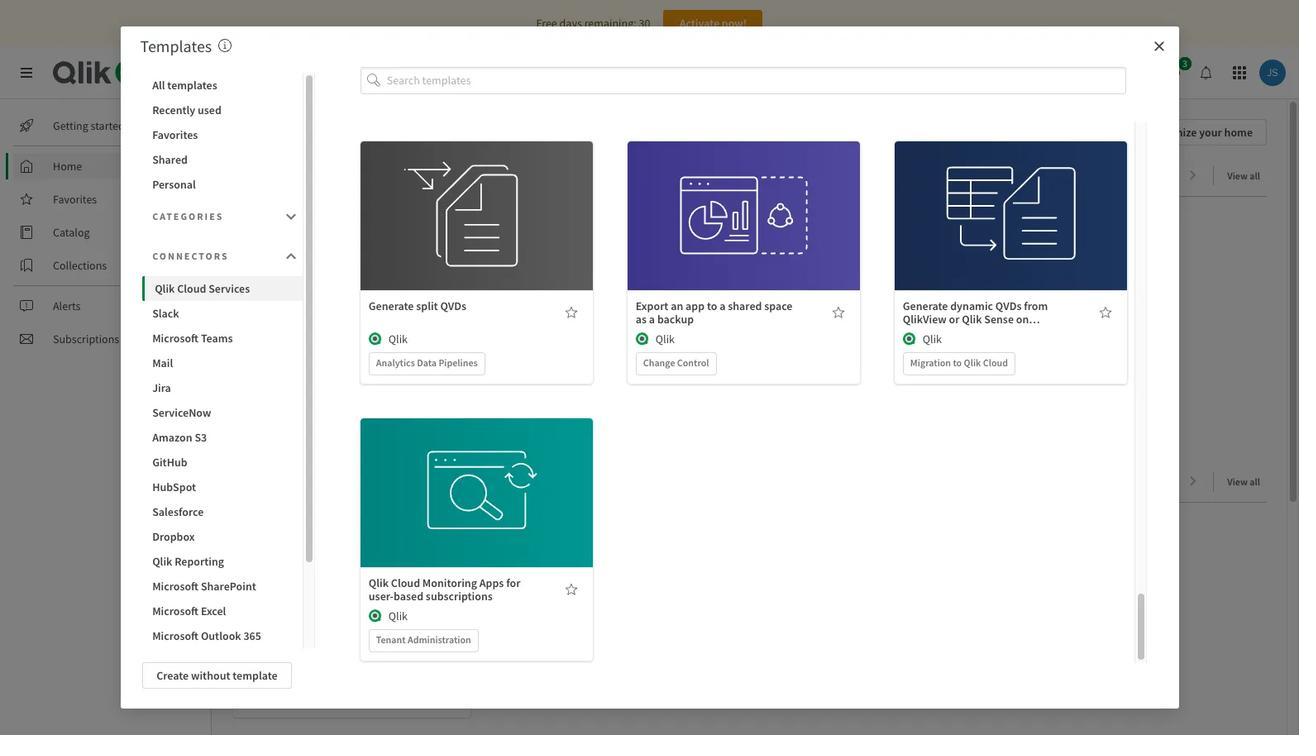 Task type: locate. For each thing, give the bounding box(es) containing it.
qlik up slack
[[155, 281, 175, 296]]

0 horizontal spatial recently used
[[152, 103, 222, 117]]

details for generate dynamic qvds from qlikview or qlik sense on windows apps
[[994, 226, 1028, 241]]

qlik inside qlik cloud monitoring apps for user-based subscriptions
[[369, 575, 389, 590]]

qlik down backup
[[656, 331, 675, 346]]

qlik down apps
[[964, 356, 981, 369]]

qvds left from
[[996, 298, 1022, 313]]

1 horizontal spatial recently used
[[255, 472, 354, 492]]

recently up "salesforce" button on the left
[[255, 472, 316, 492]]

recently used button
[[142, 98, 303, 122]]

a left shared
[[720, 298, 726, 313]]

0 vertical spatial favorites
[[152, 127, 198, 142]]

a right as
[[649, 312, 655, 326]]

1 vertical spatial view
[[1228, 476, 1248, 488]]

2 all from the top
[[1250, 476, 1261, 488]]

0 horizontal spatial a
[[649, 312, 655, 326]]

0 horizontal spatial add to favorites image
[[565, 583, 578, 596]]

0 vertical spatial cloud
[[177, 281, 206, 296]]

analytics for analytics services
[[163, 62, 225, 83]]

qlik image down the qlikview
[[903, 332, 916, 345]]

0 vertical spatial recently
[[152, 103, 195, 117]]

Search templates text field
[[387, 67, 1127, 94]]

3 microsoft from the top
[[152, 604, 199, 619]]

1 horizontal spatial analytics
[[255, 165, 320, 186]]

connectors button
[[142, 240, 303, 273]]

qlik reporting
[[152, 554, 224, 569]]

microsoft left excel
[[152, 604, 199, 619]]

1 vertical spatial used
[[320, 472, 354, 492]]

qlik right "or"
[[962, 312, 982, 326]]

2 view all from the top
[[1228, 476, 1261, 488]]

an
[[671, 298, 684, 313]]

details for generate split qvds
[[460, 226, 494, 241]]

1 horizontal spatial qlik image
[[903, 332, 916, 345]]

1 horizontal spatial cloud
[[391, 575, 420, 590]]

services up "slack" button
[[209, 281, 250, 296]]

2 qvds from the left
[[996, 298, 1022, 313]]

customize your home button
[[1115, 119, 1267, 146]]

tenant
[[376, 633, 406, 646]]

app
[[686, 298, 705, 313], [267, 676, 286, 691]]

qvds
[[440, 298, 467, 313], [996, 298, 1022, 313]]

navigation pane element
[[0, 106, 211, 359]]

details button for generate split qvds
[[425, 221, 528, 247]]

recently down all templates
[[152, 103, 195, 117]]

qlik inside button
[[155, 281, 175, 296]]

Search text field
[[669, 59, 933, 86]]

cloud
[[177, 281, 206, 296], [983, 356, 1008, 369], [391, 575, 420, 590]]

jira
[[152, 381, 171, 395]]

use template button for generate split qvds
[[425, 184, 528, 211]]

0 horizontal spatial to
[[323, 165, 338, 186]]

qlik image down user-
[[369, 609, 382, 623]]

0 horizontal spatial qlik image
[[369, 332, 382, 345]]

excel
[[201, 604, 226, 619]]

to right migration
[[953, 356, 962, 369]]

0 horizontal spatial used
[[198, 103, 222, 117]]

qlik cloud services button
[[142, 276, 303, 301]]

qlikview
[[903, 312, 947, 326]]

1 vertical spatial all
[[1250, 476, 1261, 488]]

qvds right split
[[440, 298, 467, 313]]

recently used inside button
[[152, 103, 222, 117]]

1 horizontal spatial favorites
[[152, 127, 198, 142]]

2 horizontal spatial analytics
[[376, 356, 415, 369]]

1 vertical spatial qlik image
[[369, 609, 382, 623]]

main content containing analytics to explore
[[205, 99, 1300, 735]]

template for export an app to a shared space as a backup
[[732, 190, 777, 205]]

personal element inside updated 10 minutes ago link
[[338, 346, 365, 372]]

shared
[[728, 298, 762, 313]]

generate left split
[[369, 298, 414, 313]]

favorites up shared
[[152, 127, 198, 142]]

microsoft inside microsoft teams button
[[152, 331, 199, 346]]

0 vertical spatial qlik image
[[903, 332, 916, 345]]

1 generate from the left
[[369, 298, 414, 313]]

updated 10 minutes ago link
[[232, 210, 471, 413]]

searchbar element
[[643, 59, 933, 86]]

activate now! link
[[664, 10, 763, 36]]

to inside 'main content'
[[323, 165, 338, 186]]

1 view from the top
[[1228, 170, 1248, 182]]

cloud down sense
[[983, 356, 1008, 369]]

add to favorites image right space
[[832, 306, 845, 319]]

2 qlik image from the left
[[636, 332, 649, 345]]

2 personal element from the top
[[338, 652, 365, 678]]

generate up windows
[[903, 298, 948, 313]]

microsoft teams button
[[142, 326, 303, 351]]

1 horizontal spatial qlik image
[[636, 332, 649, 345]]

qlik image for generate dynamic qvds from qlikview or qlik sense on windows apps
[[903, 332, 916, 345]]

2 horizontal spatial add to favorites image
[[1099, 306, 1113, 319]]

add to favorites image
[[832, 306, 845, 319], [1099, 306, 1113, 319], [565, 583, 578, 596]]

1 vertical spatial services
[[209, 281, 250, 296]]

sharepoint
[[201, 579, 256, 594]]

2 horizontal spatial to
[[953, 356, 962, 369]]

view
[[1228, 170, 1248, 182], [1228, 476, 1248, 488]]

or
[[949, 312, 960, 326]]

shared button
[[142, 147, 303, 172]]

template for generate dynamic qvds from qlikview or qlik sense on windows apps
[[999, 190, 1044, 205]]

0 horizontal spatial qlik image
[[369, 609, 382, 623]]

use template for generate split qvds
[[444, 190, 510, 205]]

app right an
[[686, 298, 705, 313]]

view all link
[[1228, 165, 1267, 185], [1228, 471, 1267, 491]]

migration
[[911, 356, 951, 369]]

cloud inside qlik cloud monitoring apps for user-based subscriptions
[[391, 575, 420, 590]]

1 vertical spatial personal element
[[338, 652, 365, 678]]

analytics services
[[163, 62, 286, 83]]

to left the explore on the left of the page
[[323, 165, 338, 186]]

2 vertical spatial analytics
[[376, 356, 415, 369]]

microsoft for microsoft sharepoint
[[152, 579, 199, 594]]

microsoft outlook 365
[[152, 629, 261, 644]]

cloud left monitoring
[[391, 575, 420, 590]]

2 vertical spatial to
[[953, 356, 962, 369]]

microsoft down qlik reporting
[[152, 579, 199, 594]]

add to favorites image right for
[[565, 583, 578, 596]]

details
[[460, 226, 494, 241], [727, 226, 761, 241], [994, 226, 1028, 241], [460, 503, 494, 518]]

1 all from the top
[[1250, 170, 1261, 182]]

microsoft excel button
[[142, 599, 303, 624]]

qlik down the qlikview
[[923, 331, 942, 346]]

qlik image down as
[[636, 332, 649, 345]]

used
[[198, 103, 222, 117], [320, 472, 354, 492]]

alerts
[[53, 299, 81, 314]]

use template button for qlik cloud monitoring apps for user-based subscriptions
[[425, 461, 528, 488]]

2 generate from the left
[[903, 298, 948, 313]]

use
[[444, 190, 462, 205], [711, 190, 730, 205], [978, 190, 997, 205], [444, 467, 462, 482]]

qvds for dynamic
[[996, 298, 1022, 313]]

qvds inside generate dynamic qvds from qlikview or qlik sense on windows apps
[[996, 298, 1022, 313]]

0 vertical spatial all
[[1250, 170, 1261, 182]]

use for split
[[444, 190, 462, 205]]

0 vertical spatial used
[[198, 103, 222, 117]]

microsoft for microsoft teams
[[152, 331, 199, 346]]

view all link for recently used
[[1228, 471, 1267, 491]]

0 horizontal spatial favorites
[[53, 192, 97, 207]]

template
[[465, 190, 510, 205], [732, 190, 777, 205], [999, 190, 1044, 205], [465, 467, 510, 482], [233, 668, 278, 683]]

outlook
[[201, 629, 241, 644]]

analytics to explore
[[255, 165, 394, 186]]

1 qlik image from the left
[[369, 332, 382, 345]]

main content
[[205, 99, 1300, 735]]

qlik
[[155, 281, 175, 296], [962, 312, 982, 326], [389, 331, 408, 346], [656, 331, 675, 346], [923, 331, 942, 346], [964, 356, 981, 369], [152, 554, 172, 569], [369, 575, 389, 590], [389, 609, 408, 623]]

1 vertical spatial to
[[707, 298, 718, 313]]

personal element inside first app link
[[338, 652, 365, 678]]

add to favorites image right from
[[1099, 306, 1113, 319]]

1 view all link from the top
[[1228, 165, 1267, 185]]

1 vertical spatial view all link
[[1228, 471, 1267, 491]]

2 microsoft from the top
[[152, 579, 199, 594]]

use template
[[444, 190, 510, 205], [711, 190, 777, 205], [978, 190, 1044, 205], [444, 467, 510, 482]]

monitoring
[[423, 575, 477, 590]]

0 vertical spatial view all link
[[1228, 165, 1267, 185]]

ask insight advisor button
[[942, 60, 1071, 86]]

1 horizontal spatial used
[[320, 472, 354, 492]]

mail button
[[142, 351, 303, 376]]

use template button for generate dynamic qvds from qlikview or qlik sense on windows apps
[[959, 184, 1063, 211]]

0 vertical spatial app
[[686, 298, 705, 313]]

microsoft inside microsoft outlook 365 button
[[152, 629, 199, 644]]

qlik left based
[[369, 575, 389, 590]]

microsoft down slack
[[152, 331, 199, 346]]

close image
[[1153, 40, 1166, 53]]

customize your home
[[1146, 125, 1253, 140]]

1 vertical spatial analytics
[[255, 165, 320, 186]]

2 vertical spatial cloud
[[391, 575, 420, 590]]

qlik image
[[369, 332, 382, 345], [636, 332, 649, 345]]

0 horizontal spatial generate
[[369, 298, 414, 313]]

generate for generate dynamic qvds from qlikview or qlik sense on windows apps
[[903, 298, 948, 313]]

microsoft inside microsoft sharepoint button
[[152, 579, 199, 594]]

0 horizontal spatial recently
[[152, 103, 195, 117]]

generate inside generate dynamic qvds from qlikview or qlik sense on windows apps
[[903, 298, 948, 313]]

create without template
[[156, 668, 278, 683]]

2 view from the top
[[1228, 476, 1248, 488]]

1 horizontal spatial recently
[[255, 472, 316, 492]]

1 microsoft from the top
[[152, 331, 199, 346]]

1 personal element from the top
[[338, 346, 365, 372]]

qlik image down "generate split qvds"
[[369, 332, 382, 345]]

getting
[[53, 118, 88, 133]]

user-
[[369, 589, 394, 604]]

4 microsoft from the top
[[152, 629, 199, 644]]

1 vertical spatial view all
[[1228, 476, 1261, 488]]

create
[[156, 668, 189, 683]]

0 vertical spatial analytics
[[163, 62, 225, 83]]

qlik image
[[903, 332, 916, 345], [369, 609, 382, 623]]

1 vertical spatial cloud
[[983, 356, 1008, 369]]

2 view all link from the top
[[1228, 471, 1267, 491]]

shared
[[152, 152, 188, 167]]

cloud down connectors
[[177, 281, 206, 296]]

recently used
[[152, 103, 222, 117], [255, 472, 354, 492]]

1 vertical spatial favorites
[[53, 192, 97, 207]]

1 horizontal spatial to
[[707, 298, 718, 313]]

use for cloud
[[444, 467, 462, 482]]

details button for generate dynamic qvds from qlikview or qlik sense on windows apps
[[959, 221, 1063, 247]]

amazon s3
[[152, 430, 207, 445]]

personal button
[[142, 172, 303, 197]]

app right first
[[267, 676, 286, 691]]

0 vertical spatial personal element
[[338, 346, 365, 372]]

add to favorites image for qlik cloud monitoring apps for user-based subscriptions
[[565, 583, 578, 596]]

0 vertical spatial view all
[[1228, 170, 1261, 182]]

to left shared
[[707, 298, 718, 313]]

jira button
[[142, 376, 303, 400]]

recently
[[152, 103, 195, 117], [255, 472, 316, 492]]

0 horizontal spatial qvds
[[440, 298, 467, 313]]

recently used link
[[255, 472, 360, 492]]

microsoft
[[152, 331, 199, 346], [152, 579, 199, 594], [152, 604, 199, 619], [152, 629, 199, 644]]

generate
[[369, 298, 414, 313], [903, 298, 948, 313]]

1 horizontal spatial generate
[[903, 298, 948, 313]]

microsoft sharepoint button
[[142, 574, 303, 599]]

favorites up catalog
[[53, 192, 97, 207]]

1 qvds from the left
[[440, 298, 467, 313]]

0 horizontal spatial analytics
[[163, 62, 225, 83]]

without
[[191, 668, 230, 683]]

0 horizontal spatial app
[[267, 676, 286, 691]]

analytics services element
[[163, 62, 286, 83]]

to for analytics
[[323, 165, 338, 186]]

0 vertical spatial view
[[1228, 170, 1248, 182]]

amazon
[[152, 430, 192, 445]]

0 vertical spatial recently used
[[152, 103, 222, 117]]

all for recently used
[[1250, 476, 1261, 488]]

1 view all from the top
[[1228, 170, 1261, 182]]

microsoft down microsoft excel
[[152, 629, 199, 644]]

reporting
[[175, 554, 224, 569]]

microsoft teams
[[152, 331, 233, 346]]

based
[[394, 589, 424, 604]]

personal element
[[338, 346, 365, 372], [338, 652, 365, 678]]

add to favorites image for generate dynamic qvds from qlikview or qlik sense on windows apps
[[1099, 306, 1113, 319]]

backup
[[658, 312, 694, 326]]

categories button
[[142, 200, 303, 233]]

activate now!
[[680, 16, 747, 31]]

0 horizontal spatial cloud
[[177, 281, 206, 296]]

favorites
[[152, 127, 198, 142], [53, 192, 97, 207]]

qlik down dropbox
[[152, 554, 172, 569]]

0 vertical spatial to
[[323, 165, 338, 186]]

qlik inside button
[[152, 554, 172, 569]]

cloud inside button
[[177, 281, 206, 296]]

minutes
[[310, 388, 344, 400]]

first
[[242, 676, 265, 691]]

1 horizontal spatial qvds
[[996, 298, 1022, 313]]

use template for generate dynamic qvds from qlikview or qlik sense on windows apps
[[978, 190, 1044, 205]]

catalog link
[[13, 219, 199, 246]]

started
[[91, 118, 125, 133]]

favorites inside navigation pane element
[[53, 192, 97, 207]]

view for recently used
[[1228, 476, 1248, 488]]

services down templates are pre-built automations that help you automate common business workflows. get started by selecting one of the pre-built templates or choose the blank canvas to build an automation from scratch. tooltip
[[229, 62, 286, 83]]

1 horizontal spatial add to favorites image
[[832, 306, 845, 319]]

first app link
[[232, 516, 471, 719]]

microsoft inside microsoft excel button
[[152, 604, 199, 619]]

1 horizontal spatial app
[[686, 298, 705, 313]]



Task type: describe. For each thing, give the bounding box(es) containing it.
export an app to a shared space as a backup
[[636, 298, 793, 326]]

qlik down based
[[389, 609, 408, 623]]

change
[[643, 356, 675, 369]]

10
[[299, 388, 308, 400]]

all for analytics to explore
[[1250, 170, 1261, 182]]

remaining:
[[585, 16, 637, 31]]

view all for analytics to explore
[[1228, 170, 1261, 182]]

services inside button
[[209, 281, 250, 296]]

microsoft for microsoft excel
[[152, 604, 199, 619]]

home
[[1225, 125, 1253, 140]]

slack
[[152, 306, 179, 321]]

analytics to explore link
[[255, 165, 401, 186]]

qvds for split
[[440, 298, 467, 313]]

used inside recently used button
[[198, 103, 222, 117]]

analytics data pipelines
[[376, 356, 478, 369]]

for
[[506, 575, 521, 590]]

use template for export an app to a shared space as a backup
[[711, 190, 777, 205]]

microsoft excel
[[152, 604, 226, 619]]

catalog
[[53, 225, 90, 240]]

servicenow
[[152, 405, 211, 420]]

insight
[[990, 65, 1024, 80]]

1 horizontal spatial a
[[720, 298, 726, 313]]

templates
[[167, 78, 217, 93]]

updated
[[261, 388, 297, 400]]

qlik up analytics data pipelines
[[389, 331, 408, 346]]

slack button
[[142, 301, 303, 326]]

ask insight advisor
[[970, 65, 1064, 80]]

apps
[[480, 575, 504, 590]]

servicenow button
[[142, 400, 303, 425]]

salesforce button
[[142, 500, 303, 524]]

1 vertical spatial recently
[[255, 472, 316, 492]]

data
[[417, 356, 437, 369]]

generate split qvds
[[369, 298, 467, 313]]

subscriptions
[[426, 589, 493, 604]]

view all link for analytics to explore
[[1228, 165, 1267, 185]]

microsoft outlook 365 button
[[142, 624, 303, 649]]

details button for qlik cloud monitoring apps for user-based subscriptions
[[425, 498, 528, 524]]

home
[[53, 159, 82, 174]]

on
[[1017, 312, 1029, 326]]

your
[[1200, 125, 1223, 140]]

qlik inside generate dynamic qvds from qlikview or qlik sense on windows apps
[[962, 312, 982, 326]]

hubspot
[[152, 480, 196, 495]]

use for an
[[711, 190, 730, 205]]

qlik image for generate split qvds
[[369, 332, 382, 345]]

favorites link
[[13, 186, 199, 213]]

cloud for qlik cloud monitoring apps for user-based subscriptions
[[391, 575, 420, 590]]

1 vertical spatial recently used
[[255, 472, 354, 492]]

dropbox
[[152, 529, 195, 544]]

subscriptions link
[[13, 326, 199, 352]]

sense
[[985, 312, 1014, 326]]

getting started link
[[13, 113, 199, 139]]

all templates button
[[142, 73, 303, 98]]

amazon s3 button
[[142, 425, 303, 450]]

home link
[[13, 153, 199, 180]]

qlik image for export an app to a shared space as a backup
[[636, 332, 649, 345]]

to for migration
[[953, 356, 962, 369]]

qlik image for qlik cloud monitoring apps for user-based subscriptions
[[369, 609, 382, 623]]

split
[[416, 298, 438, 313]]

alerts link
[[13, 293, 199, 319]]

free days remaining: 30
[[537, 16, 651, 31]]

favorites button
[[142, 122, 303, 147]]

advisor
[[1027, 65, 1064, 80]]

template for qlik cloud monitoring apps for user-based subscriptions
[[465, 467, 510, 482]]

recently inside button
[[152, 103, 195, 117]]

details button for export an app to a shared space as a backup
[[692, 221, 796, 247]]

categories
[[152, 210, 224, 223]]

analytics for analytics to explore
[[255, 165, 320, 186]]

microsoft sharepoint
[[152, 579, 256, 594]]

personal
[[152, 177, 196, 192]]

github button
[[142, 450, 303, 475]]

templates
[[140, 36, 212, 56]]

space
[[765, 298, 793, 313]]

analytics for analytics data pipelines
[[376, 356, 415, 369]]

qlik reporting button
[[142, 549, 303, 574]]

explore
[[341, 165, 394, 186]]

salesforce
[[152, 505, 204, 520]]

free
[[537, 16, 557, 31]]

30
[[639, 16, 651, 31]]

microsoft for microsoft outlook 365
[[152, 629, 199, 644]]

collections
[[53, 258, 107, 273]]

qlik cloud services
[[155, 281, 250, 296]]

github
[[152, 455, 187, 470]]

2 horizontal spatial cloud
[[983, 356, 1008, 369]]

add to favorites image for export an app to a shared space as a backup
[[832, 306, 845, 319]]

personal element for to
[[338, 346, 365, 372]]

use template button for export an app to a shared space as a backup
[[692, 184, 796, 211]]

cloud for qlik cloud services
[[177, 281, 206, 296]]

use for dynamic
[[978, 190, 997, 205]]

days
[[560, 16, 582, 31]]

create without template button
[[142, 663, 292, 689]]

connectors
[[152, 250, 229, 262]]

activate
[[680, 16, 720, 31]]

windows
[[903, 325, 948, 340]]

apps
[[951, 325, 975, 340]]

control
[[677, 356, 709, 369]]

template for generate split qvds
[[465, 190, 510, 205]]

close sidebar menu image
[[20, 66, 33, 79]]

migration to qlik cloud
[[911, 356, 1008, 369]]

view for analytics to explore
[[1228, 170, 1248, 182]]

view all for recently used
[[1228, 476, 1261, 488]]

personal element for used
[[338, 652, 365, 678]]

favorites inside button
[[152, 127, 198, 142]]

ago
[[346, 388, 361, 400]]

generate dynamic qvds from qlikview or qlik sense on windows apps
[[903, 298, 1048, 340]]

getting started
[[53, 118, 125, 133]]

pipelines
[[439, 356, 478, 369]]

dynamic
[[951, 298, 994, 313]]

365
[[244, 629, 261, 644]]

details for qlik cloud monitoring apps for user-based subscriptions
[[460, 503, 494, 518]]

use template for qlik cloud monitoring apps for user-based subscriptions
[[444, 467, 510, 482]]

0 vertical spatial services
[[229, 62, 286, 83]]

add to favorites image
[[565, 306, 578, 319]]

app inside export an app to a shared space as a backup
[[686, 298, 705, 313]]

to inside export an app to a shared space as a backup
[[707, 298, 718, 313]]

templates are pre-built automations that help you automate common business workflows. get started by selecting one of the pre-built templates or choose the blank canvas to build an automation from scratch. tooltip
[[219, 36, 232, 56]]

1 vertical spatial app
[[267, 676, 286, 691]]

all templates
[[152, 78, 217, 93]]

ask
[[970, 65, 988, 80]]

now!
[[722, 16, 747, 31]]

template inside create without template button
[[233, 668, 278, 683]]

updated 10 minutes ago
[[261, 388, 361, 400]]

administration
[[408, 633, 471, 646]]

generate for generate split qvds
[[369, 298, 414, 313]]

templates are pre-built automations that help you automate common business workflows. get started by selecting one of the pre-built templates or choose the blank canvas to build an automation from scratch. image
[[219, 39, 232, 52]]

collections link
[[13, 252, 199, 279]]

details for export an app to a shared space as a backup
[[727, 226, 761, 241]]



Task type: vqa. For each thing, say whether or not it's contained in the screenshot.
AMAZON S3 button
yes



